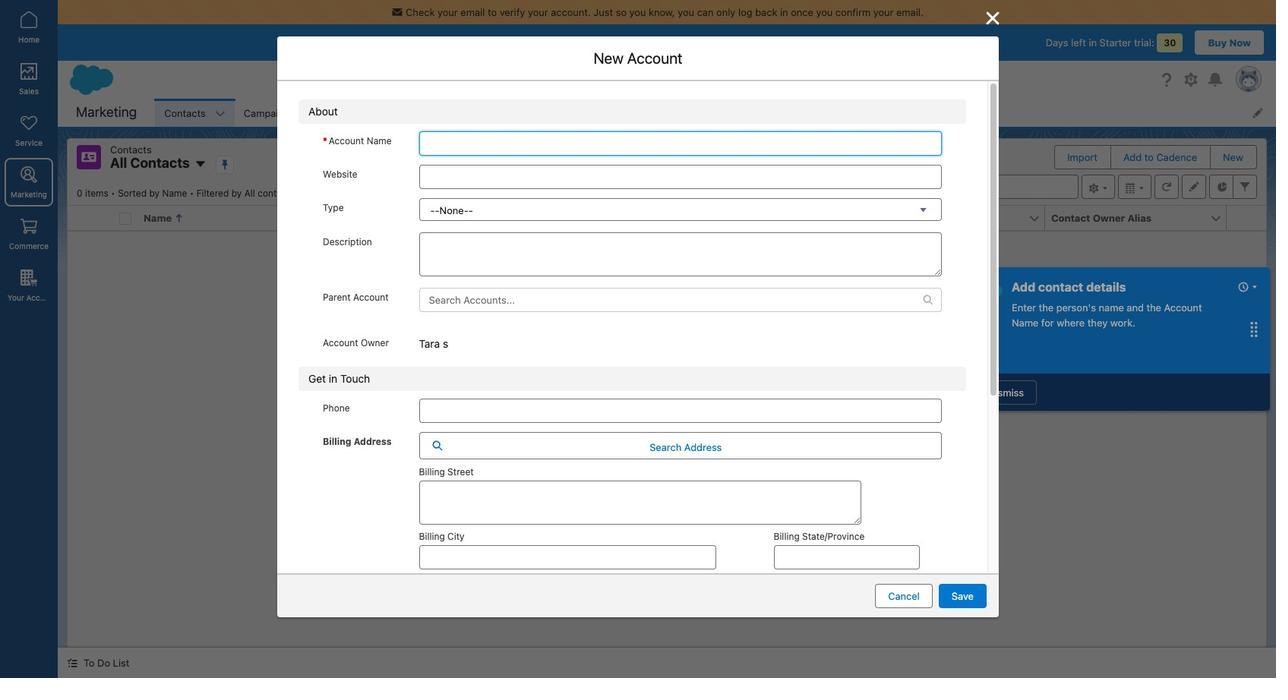 Task type: locate. For each thing, give the bounding box(es) containing it.
s
[[443, 337, 448, 350]]

all up 'name' element
[[244, 188, 255, 199]]

list view controls image
[[1082, 175, 1115, 199]]

verify
[[500, 6, 525, 18]]

0 horizontal spatial all
[[110, 155, 127, 171]]

billing state/province
[[774, 531, 865, 542]]

in right left
[[1089, 36, 1097, 49]]

1 vertical spatial in
[[1089, 36, 1097, 49]]

billing left city
[[419, 531, 445, 542]]

get
[[308, 372, 326, 385]]

none-
[[440, 204, 469, 217]]

email button
[[864, 206, 1029, 230]]

the inside "status"
[[597, 473, 612, 485]]

add
[[1124, 151, 1142, 163], [1012, 280, 1036, 294]]

do
[[97, 657, 110, 669]]

billing left "country"
[[774, 573, 800, 585]]

account name up description at the left top of the page
[[325, 212, 397, 224]]

3 - from the left
[[469, 204, 473, 217]]

0 horizontal spatial in
[[329, 372, 338, 385]]

your right verify
[[528, 6, 548, 18]]

segments
[[333, 107, 379, 119]]

contact up search... button on the top of page
[[623, 49, 676, 67]]

1 vertical spatial all
[[244, 188, 255, 199]]

* up website
[[323, 135, 327, 147]]

billing street
[[419, 466, 474, 478]]

the right and
[[1147, 302, 1162, 314]]

account name inside account name button
[[325, 212, 397, 224]]

the
[[1039, 302, 1054, 314], [1147, 302, 1162, 314], [597, 473, 612, 485]]

owner left alias
[[1093, 212, 1125, 224]]

0 horizontal spatial add
[[1012, 280, 1036, 294]]

all contacts
[[110, 155, 190, 171]]

all up sorted
[[110, 155, 127, 171]]

account up get in touch
[[323, 337, 358, 348]]

phone down get in touch
[[323, 402, 350, 414]]

2 you from the left
[[678, 6, 695, 18]]

0 horizontal spatial you
[[630, 6, 646, 18]]

1 vertical spatial account name
[[325, 212, 397, 224]]

where
[[1057, 316, 1085, 329]]

list containing contacts
[[155, 99, 1277, 127]]

0 horizontal spatial *
[[323, 135, 327, 147]]

* text field
[[412, 254, 956, 278]]

name inside add contact details enter the person's name and the account name for where they work.
[[1012, 316, 1039, 329]]

the right it's
[[597, 473, 612, 485]]

2 - from the left
[[435, 204, 440, 217]]

fastest
[[615, 473, 646, 485]]

complete this field.
[[523, 313, 606, 324]]

inverse image
[[984, 9, 1002, 27], [984, 9, 1002, 27]]

1 horizontal spatial •
[[190, 188, 194, 199]]

you left can
[[678, 6, 695, 18]]

to right email
[[488, 6, 497, 18]]

1 vertical spatial to
[[1145, 151, 1154, 163]]

0 horizontal spatial •
[[111, 188, 115, 199]]

0 horizontal spatial the
[[597, 473, 612, 485]]

* left =
[[862, 93, 866, 106]]

0 horizontal spatial marketing
[[11, 190, 47, 199]]

address up more
[[684, 441, 722, 453]]

account down segments
[[329, 135, 364, 147]]

in right get
[[329, 372, 338, 385]]

segments link
[[324, 99, 389, 127]]

30
[[1164, 37, 1177, 49]]

1 vertical spatial owner
[[361, 337, 389, 348]]

account right parent
[[353, 292, 389, 303]]

1 horizontal spatial you
[[678, 6, 695, 18]]

only
[[717, 6, 736, 18]]

0 vertical spatial add
[[1124, 151, 1142, 163]]

0 vertical spatial to
[[488, 6, 497, 18]]

sales
[[19, 87, 39, 96]]

0 vertical spatial marketing
[[76, 104, 137, 120]]

contact owner alias
[[1052, 212, 1152, 224]]

new button
[[1211, 146, 1256, 169]]

buy now
[[1208, 36, 1251, 49]]

cancel
[[888, 590, 920, 603]]

top sellers add their contacts first status
[[555, 337, 779, 517]]

to
[[84, 657, 95, 669]]

add inside button
[[1124, 151, 1142, 163]]

0 vertical spatial owner
[[1093, 212, 1125, 224]]

name
[[367, 135, 392, 147], [162, 188, 187, 199], [144, 212, 172, 224], [368, 212, 397, 224], [1012, 316, 1039, 329]]

email element
[[864, 206, 1055, 231]]

account up description at the left top of the page
[[325, 212, 366, 224]]

service link
[[5, 106, 53, 155]]

2 by from the left
[[232, 188, 242, 199]]

owner up touch
[[361, 337, 389, 348]]

contacts up more
[[692, 445, 750, 463]]

2 list item from the left
[[528, 99, 605, 127]]

0 vertical spatial all
[[110, 155, 127, 171]]

owner
[[1093, 212, 1125, 224], [361, 337, 389, 348]]

by right filtered
[[232, 188, 242, 199]]

1 horizontal spatial by
[[232, 188, 242, 199]]

1 horizontal spatial to
[[670, 473, 679, 485]]

• up 'name' element
[[298, 188, 302, 199]]

for
[[1042, 316, 1054, 329]]

your left email
[[438, 6, 458, 18]]

0 horizontal spatial contact
[[623, 49, 676, 67]]

account inside button
[[325, 212, 366, 224]]

0 horizontal spatial address
[[354, 436, 392, 447]]

sales link
[[5, 55, 53, 103]]

1 vertical spatial *
[[323, 135, 327, 147]]

Parent Account text field
[[420, 289, 923, 312]]

about right campaigns
[[308, 105, 338, 118]]

1 horizontal spatial marketing
[[76, 104, 137, 120]]

list
[[113, 657, 129, 669]]

add up select list display image
[[1124, 151, 1142, 163]]

save
[[952, 590, 974, 603]]

buy
[[1208, 36, 1227, 49]]

service
[[15, 138, 43, 147]]

sellers
[[583, 445, 626, 463]]

=
[[870, 93, 877, 106]]

2 horizontal spatial your
[[874, 6, 894, 18]]

to left the cadence
[[1145, 151, 1154, 163]]

0 horizontal spatial your
[[438, 6, 458, 18]]

account name button
[[319, 206, 484, 230]]

contacts up 'name' element
[[258, 188, 295, 199]]

1 horizontal spatial contacts
[[692, 445, 750, 463]]

contacts list item
[[155, 99, 235, 127]]

None text field
[[419, 131, 942, 156], [412, 334, 956, 358], [419, 131, 942, 156], [412, 334, 956, 358]]

account owner
[[323, 337, 389, 348]]

1 list item from the left
[[473, 99, 528, 127]]

billing left street
[[419, 466, 445, 478]]

in right back
[[780, 6, 788, 18]]

add inside add contact details enter the person's name and the account name for where they work.
[[1012, 280, 1036, 294]]

1 horizontal spatial *
[[862, 93, 866, 106]]

touch
[[340, 372, 370, 385]]

name down sorted
[[144, 212, 172, 224]]

to inside add to cadence button
[[1145, 151, 1154, 163]]

0 vertical spatial account name
[[329, 135, 392, 147]]

cell
[[113, 206, 138, 231]]

address for search address
[[684, 441, 722, 453]]

None text field
[[412, 400, 956, 438], [412, 512, 956, 536], [412, 545, 956, 569], [412, 400, 956, 438], [412, 512, 956, 536], [412, 545, 956, 569]]

title
[[507, 212, 529, 224]]

to do list
[[84, 657, 129, 669]]

new contact
[[589, 49, 676, 67]]

description
[[323, 236, 372, 248]]

account name down segments
[[329, 135, 392, 147]]

account
[[627, 49, 683, 67], [329, 135, 364, 147], [325, 212, 366, 224], [353, 292, 389, 303], [26, 293, 56, 302], [1164, 302, 1202, 314], [323, 337, 358, 348]]

contacts
[[164, 107, 206, 119], [110, 144, 152, 156], [130, 155, 190, 171]]

list
[[155, 99, 1277, 127]]

billing for billing city
[[419, 531, 445, 542]]

and
[[1127, 302, 1144, 314]]

name up description at the left top of the page
[[368, 212, 397, 224]]

1 horizontal spatial address
[[684, 441, 722, 453]]

item number image
[[68, 206, 113, 230]]

you right so on the left
[[630, 6, 646, 18]]

complete
[[523, 313, 564, 324]]

1 horizontal spatial owner
[[1093, 212, 1125, 224]]

contact
[[623, 49, 676, 67], [1052, 212, 1091, 224]]

search... button
[[536, 68, 840, 92]]

phone inside phone button
[[688, 212, 719, 224]]

billing left zip/postal
[[419, 573, 445, 585]]

account name element
[[319, 206, 510, 231]]

contact
[[1039, 280, 1084, 294]]

segments list item
[[324, 99, 408, 127]]

0 vertical spatial *
[[862, 93, 866, 106]]

2 horizontal spatial in
[[1089, 36, 1097, 49]]

account inside add contact details enter the person's name and the account name for where they work.
[[1164, 302, 1202, 314]]

list item
[[473, 99, 528, 127], [528, 99, 605, 127]]

add up enter
[[1012, 280, 1036, 294]]

1 vertical spatial marketing
[[11, 190, 47, 199]]

1 horizontal spatial your
[[528, 6, 548, 18]]

0 horizontal spatial by
[[149, 188, 160, 199]]

about left segments link
[[293, 117, 323, 130]]

days
[[1046, 36, 1069, 49]]

--none--
[[430, 204, 473, 217]]

search address button
[[419, 432, 942, 459]]

3 you from the left
[[816, 6, 833, 18]]

address
[[354, 436, 392, 447], [684, 441, 722, 453]]

account up search... button on the top of page
[[627, 49, 683, 67]]

0 vertical spatial contact
[[623, 49, 676, 67]]

address down touch
[[354, 436, 392, 447]]

contacts
[[258, 188, 295, 199], [692, 445, 750, 463]]

2 vertical spatial in
[[329, 372, 338, 385]]

by
[[149, 188, 160, 199], [232, 188, 242, 199]]

phone up description text field at the top of the page
[[688, 212, 719, 224]]

2 horizontal spatial to
[[1145, 151, 1154, 163]]

phone element
[[682, 206, 873, 231]]

0 vertical spatial in
[[780, 6, 788, 18]]

2 vertical spatial to
[[670, 473, 679, 485]]

add
[[630, 445, 655, 463]]

-
[[430, 204, 435, 217], [435, 204, 440, 217], [469, 204, 473, 217]]

owner inside button
[[1093, 212, 1125, 224]]

2 horizontal spatial the
[[1147, 302, 1162, 314]]

2 horizontal spatial you
[[816, 6, 833, 18]]

to
[[488, 6, 497, 18], [1145, 151, 1154, 163], [670, 473, 679, 485]]

Search All Contacts list view. search field
[[897, 175, 1079, 199]]

billing down get in touch
[[323, 436, 351, 447]]

1 - from the left
[[430, 204, 435, 217]]

new
[[589, 49, 619, 67], [594, 49, 624, 67], [1223, 151, 1244, 163]]

new for new account
[[594, 49, 624, 67]]

0 horizontal spatial phone
[[323, 402, 350, 414]]

marketing up all contacts
[[76, 104, 137, 120]]

1 horizontal spatial add
[[1124, 151, 1142, 163]]

know,
[[649, 6, 675, 18]]

0 vertical spatial phone
[[688, 212, 719, 224]]

marketing link
[[5, 158, 53, 207]]

phone button
[[682, 206, 847, 230]]

name inside account name button
[[368, 212, 397, 224]]

all
[[110, 155, 127, 171], [244, 188, 255, 199]]

Billing City text field
[[419, 545, 716, 570]]

• left filtered
[[190, 188, 194, 199]]

1 vertical spatial contacts
[[692, 445, 750, 463]]

contact down list view controls icon
[[1052, 212, 1091, 224]]

name down enter
[[1012, 316, 1039, 329]]

the up for
[[1039, 302, 1054, 314]]

billing up billing country at the bottom
[[774, 531, 800, 542]]

so
[[616, 6, 627, 18]]

name element
[[138, 206, 328, 231]]

billing for billing street
[[419, 466, 445, 478]]

1 horizontal spatial phone
[[688, 212, 719, 224]]

you right once
[[816, 6, 833, 18]]

0 horizontal spatial owner
[[361, 337, 389, 348]]

contact inside button
[[1052, 212, 1091, 224]]

marketing up the commerce link
[[11, 190, 47, 199]]

• right items
[[111, 188, 115, 199]]

campaigns list item
[[235, 99, 324, 127]]

details
[[1087, 280, 1126, 294]]

First Name text field
[[412, 215, 956, 239]]

1 horizontal spatial contact
[[1052, 212, 1091, 224]]

email
[[461, 6, 485, 18]]

contact owner alias element
[[1046, 206, 1236, 231]]

can
[[697, 6, 714, 18]]

commerce link
[[5, 210, 53, 258]]

1 vertical spatial contact
[[1052, 212, 1091, 224]]

billing for billing address
[[323, 436, 351, 447]]

0 vertical spatial contacts
[[258, 188, 295, 199]]

email.
[[897, 6, 924, 18]]

1 vertical spatial add
[[1012, 280, 1036, 294]]

your left email.
[[874, 6, 894, 18]]

account right and
[[1164, 302, 1202, 314]]

to left win
[[670, 473, 679, 485]]

address inside button
[[684, 441, 722, 453]]

billing for billing zip/postal code
[[419, 573, 445, 585]]

Description text field
[[419, 233, 942, 277]]

by right sorted
[[149, 188, 160, 199]]

marketing inside marketing "link"
[[11, 190, 47, 199]]

1 horizontal spatial all
[[244, 188, 255, 199]]

code
[[493, 573, 516, 585]]

1 by from the left
[[149, 188, 160, 199]]

2 horizontal spatial •
[[298, 188, 302, 199]]

parent account
[[323, 292, 389, 303]]

billing for billing country
[[774, 573, 800, 585]]

city
[[448, 531, 465, 542]]

marketing
[[76, 104, 137, 120], [11, 190, 47, 199]]

2 your from the left
[[528, 6, 548, 18]]

billing
[[323, 436, 351, 447], [419, 466, 445, 478], [419, 531, 445, 542], [774, 531, 800, 542], [419, 573, 445, 585], [774, 573, 800, 585]]

person's
[[1057, 302, 1096, 314]]



Task type: vqa. For each thing, say whether or not it's contained in the screenshot.
2nd "Date" from right
no



Task type: describe. For each thing, give the bounding box(es) containing it.
new inside button
[[1223, 151, 1244, 163]]

action element
[[1227, 206, 1267, 231]]

confirm
[[836, 6, 871, 18]]

1 horizontal spatial in
[[780, 6, 788, 18]]

check
[[406, 6, 435, 18]]

billing for billing state/province
[[774, 531, 800, 542]]

1 vertical spatial phone
[[323, 402, 350, 414]]

zip/postal
[[448, 573, 491, 585]]

text default image
[[67, 658, 78, 669]]

1 you from the left
[[630, 6, 646, 18]]

enter
[[1012, 302, 1036, 314]]

days left in starter trial: 30
[[1046, 36, 1177, 49]]

to inside top sellers add their contacts first "status"
[[670, 473, 679, 485]]

billing zip/postal code
[[419, 573, 516, 585]]

all contacts status
[[77, 188, 305, 199]]

deals.
[[726, 473, 754, 485]]

* for * = required information
[[862, 93, 866, 106]]

0 horizontal spatial contacts
[[258, 188, 295, 199]]

starter
[[1100, 36, 1132, 49]]

filtered
[[197, 188, 229, 199]]

tara
[[419, 337, 440, 350]]

1 your from the left
[[438, 6, 458, 18]]

it's
[[581, 473, 594, 485]]

sorted
[[118, 188, 147, 199]]

search...
[[566, 74, 607, 86]]

new account
[[594, 49, 683, 67]]

add to cadence button
[[1112, 146, 1210, 169]]

Phone telephone field
[[419, 399, 942, 423]]

your account link
[[5, 261, 56, 310]]

add contact details enter the person's name and the account name for where they work.
[[1012, 280, 1202, 329]]

0 items • sorted by name • filtered by all contacts •
[[77, 188, 305, 199]]

state/province
[[802, 531, 865, 542]]

title element
[[501, 206, 691, 231]]

your
[[8, 293, 24, 302]]

billing address
[[323, 436, 392, 447]]

import
[[1068, 151, 1098, 163]]

dismiss
[[989, 387, 1024, 399]]

campaigns
[[244, 107, 295, 119]]

all contacts|contacts|list view element
[[67, 138, 1267, 648]]

this
[[567, 313, 582, 324]]

cancel button
[[876, 584, 933, 609]]

1 horizontal spatial the
[[1039, 302, 1054, 314]]

cell inside all contacts|contacts|list view element
[[113, 206, 138, 231]]

3 your from the left
[[874, 6, 894, 18]]

account right the your
[[26, 293, 56, 302]]

dismiss button
[[976, 381, 1037, 405]]

Website url field
[[419, 165, 942, 189]]

tara s
[[419, 337, 448, 350]]

back
[[755, 6, 778, 18]]

campaigns link
[[235, 99, 304, 127]]

Billing State/Province text field
[[774, 545, 920, 570]]

text default image
[[923, 294, 934, 305]]

add for contact
[[1012, 280, 1036, 294]]

contacts inside "status"
[[692, 445, 750, 463]]

contact owner alias button
[[1046, 206, 1210, 230]]

trial:
[[1134, 36, 1155, 49]]

top
[[555, 445, 580, 463]]

add for to
[[1124, 151, 1142, 163]]

they
[[1088, 316, 1108, 329]]

items
[[85, 188, 108, 199]]

Billing Street text field
[[419, 481, 862, 525]]

name
[[1099, 302, 1124, 314]]

select list display image
[[1118, 175, 1152, 199]]

0 horizontal spatial to
[[488, 6, 497, 18]]

it's the fastest way to win more deals.
[[581, 473, 754, 485]]

get in touch
[[308, 372, 370, 385]]

owner for contact
[[1093, 212, 1125, 224]]

save button
[[939, 584, 987, 609]]

email
[[870, 212, 897, 224]]

first
[[754, 445, 779, 463]]

left
[[1071, 36, 1086, 49]]

owner for account
[[361, 337, 389, 348]]

2 • from the left
[[190, 188, 194, 199]]

3 • from the left
[[298, 188, 302, 199]]

name left filtered
[[162, 188, 187, 199]]

* for *
[[323, 135, 327, 147]]

more
[[700, 473, 723, 485]]

billing city
[[419, 531, 465, 542]]

1 • from the left
[[111, 188, 115, 199]]

contacts link
[[155, 99, 215, 127]]

country
[[802, 573, 837, 585]]

required
[[879, 93, 920, 106]]

billing country
[[774, 573, 837, 585]]

action image
[[1227, 206, 1267, 230]]

commerce
[[9, 242, 49, 251]]

contacts inside contacts "list item"
[[164, 107, 206, 119]]

add to cadence
[[1124, 151, 1198, 163]]

new for new contact
[[589, 49, 619, 67]]

website
[[323, 169, 358, 180]]

name inside button
[[144, 212, 172, 224]]

account.
[[551, 6, 591, 18]]

check your email to verify your account. just so you know, you can only log back in once you confirm your email.
[[406, 6, 924, 18]]

field.
[[585, 313, 606, 324]]

search
[[650, 441, 682, 453]]

name down segments list item
[[367, 135, 392, 147]]

--none-- button
[[419, 198, 942, 221]]

address for billing address
[[354, 436, 392, 447]]

win
[[682, 473, 697, 485]]

home
[[18, 35, 40, 44]]

now
[[1230, 36, 1251, 49]]

item number element
[[68, 206, 113, 231]]

work.
[[1111, 316, 1136, 329]]

way
[[649, 473, 667, 485]]

top sellers add their contacts first
[[555, 445, 779, 463]]

your account
[[8, 293, 56, 302]]



